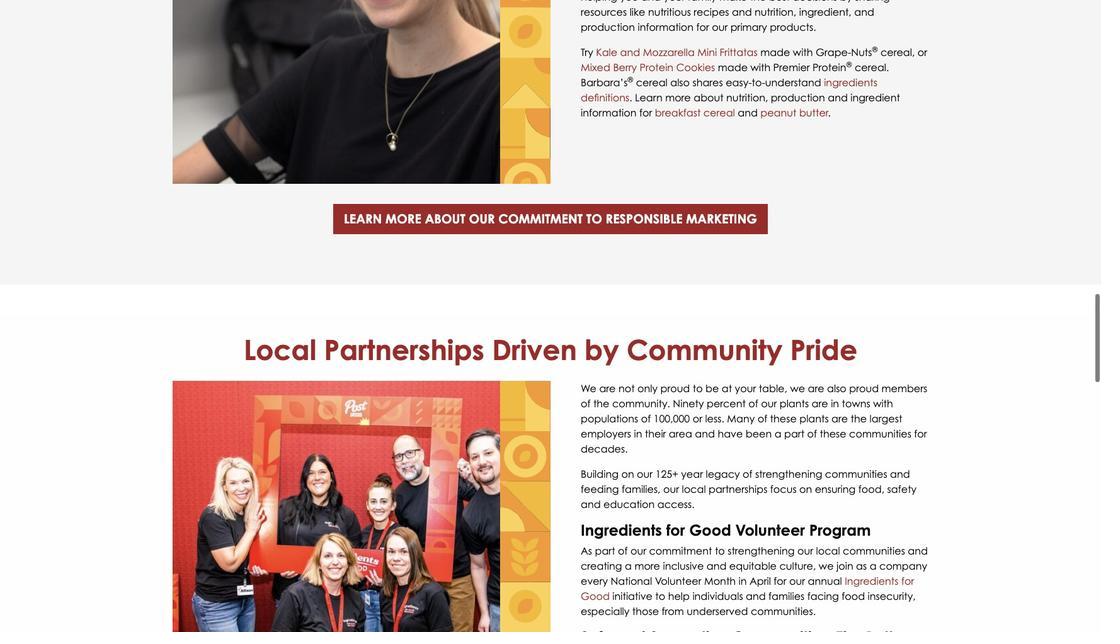 Task type: locate. For each thing, give the bounding box(es) containing it.
1 horizontal spatial learn
[[635, 91, 663, 104]]

0 horizontal spatial proud
[[661, 382, 690, 395]]

good for ingredients for good
[[581, 591, 610, 603]]

1 horizontal spatial commitment
[[649, 545, 713, 558]]

ingredients
[[825, 76, 878, 89]]

we up annual at the right of the page
[[819, 560, 834, 573]]

cereal for breakfast
[[704, 106, 735, 119]]

0 horizontal spatial ingredients
[[581, 521, 662, 540]]

post employees in black shirts pose for a photo against a red wall image
[[173, 381, 551, 633]]

cookies
[[677, 61, 716, 74]]

or left less.
[[693, 413, 703, 425]]

of down we
[[581, 398, 591, 410]]

1 horizontal spatial part
[[785, 428, 805, 440]]

of
[[581, 398, 591, 410], [749, 398, 759, 410], [641, 413, 651, 425], [758, 413, 768, 425], [808, 428, 818, 440], [743, 468, 753, 481], [618, 545, 628, 558]]

2 vertical spatial with
[[874, 398, 894, 410]]

to for responsible
[[587, 211, 603, 227]]

these up been
[[771, 413, 797, 425]]

we
[[581, 382, 597, 395]]

cereal for ®
[[636, 76, 668, 89]]

0 vertical spatial made
[[761, 46, 791, 59]]

cereal. barbara's
[[581, 61, 890, 89]]

. down ingredients
[[828, 106, 831, 119]]

part inside as part of our commitment to strengthening our local communities and creating a more inclusive and equitable culture, we join as a company every national volunteer month in april for our annual
[[595, 545, 616, 558]]

1 horizontal spatial proud
[[850, 382, 879, 395]]

ingredients
[[581, 521, 662, 540], [845, 576, 899, 588]]

have
[[718, 428, 743, 440]]

of up creating
[[618, 545, 628, 558]]

peanut butter link
[[761, 106, 828, 119]]

0 horizontal spatial .
[[630, 91, 633, 104]]

cereal
[[636, 76, 668, 89], [704, 106, 735, 119]]

in left april at the bottom right of the page
[[739, 576, 747, 588]]

on right focus
[[800, 483, 813, 496]]

0 vertical spatial good
[[690, 521, 732, 540]]

more inside as part of our commitment to strengthening our local communities and creating a more inclusive and equitable culture, we join as a company every national volunteer month in april for our annual
[[635, 560, 661, 573]]

proud
[[661, 382, 690, 395], [850, 382, 879, 395]]

2 vertical spatial in
[[739, 576, 747, 588]]

communities up food, at bottom right
[[826, 468, 888, 481]]

1 vertical spatial or
[[693, 413, 703, 425]]

or
[[918, 46, 928, 59], [693, 413, 703, 425]]

good
[[690, 521, 732, 540], [581, 591, 610, 603]]

0 horizontal spatial protein
[[640, 61, 674, 74]]

ingredients for ingredients for good
[[845, 576, 899, 588]]

strengthening up focus
[[756, 468, 823, 481]]

good down every
[[581, 591, 610, 603]]

program
[[810, 521, 871, 540]]

to inside we are not only proud to be at your table, we are also proud members of the community. ninety percent of our plants are in towns with populations of 100,000 or less. many of these plants are the largest employers in their area and have been a part of these communities for decades.
[[693, 382, 703, 395]]

0 horizontal spatial on
[[622, 468, 635, 481]]

and down ingredients
[[828, 91, 848, 104]]

also inside we are not only proud to be at your table, we are also proud members of the community. ninety percent of our plants are in towns with populations of 100,000 or less. many of these plants are the largest employers in their area and have been a part of these communities for decades.
[[828, 382, 847, 395]]

a right as
[[870, 560, 877, 573]]

1 vertical spatial these
[[820, 428, 847, 440]]

1 horizontal spatial the
[[851, 413, 867, 425]]

0 horizontal spatial volunteer
[[655, 576, 702, 588]]

®
[[873, 45, 878, 54], [847, 60, 853, 69], [628, 75, 634, 84]]

2 horizontal spatial more
[[666, 91, 691, 104]]

try kale and mozzarella mini frittatas made with grape-nuts ® cereal, or mixed berry protein cookies made with premier protein ®
[[581, 45, 928, 74]]

1 horizontal spatial in
[[739, 576, 747, 588]]

communities
[[850, 428, 912, 440], [826, 468, 888, 481], [843, 545, 906, 558]]

1 vertical spatial good
[[581, 591, 610, 603]]

1 vertical spatial volunteer
[[655, 576, 702, 588]]

cereal.
[[855, 61, 890, 74]]

local down year
[[682, 483, 706, 496]]

0 vertical spatial strengthening
[[756, 468, 823, 481]]

inclusive
[[663, 560, 704, 573]]

0 vertical spatial communities
[[850, 428, 912, 440]]

percent
[[707, 398, 746, 410]]

in left towns
[[831, 398, 840, 410]]

part
[[785, 428, 805, 440], [595, 545, 616, 558]]

food
[[842, 591, 865, 603]]

learn more about our commitment to responsible marketing link
[[333, 205, 768, 235]]

pride
[[791, 334, 858, 367]]

made up premier
[[761, 46, 791, 59]]

are down towns
[[832, 413, 848, 425]]

1 vertical spatial local
[[817, 545, 841, 558]]

1 vertical spatial ®
[[847, 60, 853, 69]]

building on our 125+ year legacy of strengthening communities and feeding families, our local partnerships focus on ensuring food, safety and education access.
[[581, 468, 917, 511]]

for left breakfast
[[640, 106, 653, 119]]

or right cereal,
[[918, 46, 928, 59]]

with up the largest
[[874, 398, 894, 410]]

. up information
[[630, 91, 633, 104]]

1 vertical spatial commitment
[[649, 545, 713, 558]]

1 vertical spatial we
[[819, 560, 834, 573]]

ingredients definitions link
[[581, 76, 878, 104]]

0 vertical spatial on
[[622, 468, 635, 481]]

1 horizontal spatial more
[[635, 560, 661, 573]]

2 horizontal spatial in
[[831, 398, 840, 410]]

for down the 'members'
[[915, 428, 928, 440]]

also up towns
[[828, 382, 847, 395]]

made up ® cereal also shares easy-to-understand in the right top of the page
[[718, 61, 748, 74]]

decades.
[[581, 443, 628, 456]]

with up premier
[[793, 46, 813, 59]]

ingredients down education
[[581, 521, 662, 540]]

and down less.
[[695, 428, 715, 440]]

® up cereal.
[[873, 45, 878, 54]]

your
[[735, 382, 756, 395]]

and down nutrition,
[[738, 106, 758, 119]]

proud up ninety
[[661, 382, 690, 395]]

0 horizontal spatial in
[[634, 428, 643, 440]]

for down company
[[902, 576, 915, 588]]

on up families,
[[622, 468, 635, 481]]

try
[[581, 46, 594, 59]]

0 horizontal spatial made
[[718, 61, 748, 74]]

learn inside . learn more about nutrition, production and ingredient information for
[[635, 91, 663, 104]]

2 vertical spatial more
[[635, 560, 661, 573]]

month
[[705, 576, 736, 588]]

0 horizontal spatial good
[[581, 591, 610, 603]]

in
[[831, 398, 840, 410], [634, 428, 643, 440], [739, 576, 747, 588]]

part inside we are not only proud to be at your table, we are also proud members of the community. ninety percent of our plants are in towns with populations of 100,000 or less. many of these plants are the largest employers in their area and have been a part of these communities for decades.
[[785, 428, 805, 440]]

largest
[[870, 413, 903, 425]]

and up berry
[[621, 46, 641, 59]]

0 vertical spatial local
[[682, 483, 706, 496]]

0 horizontal spatial ®
[[628, 75, 634, 84]]

for up families
[[774, 576, 787, 588]]

to left "be"
[[693, 382, 703, 395]]

and
[[621, 46, 641, 59], [828, 91, 848, 104], [738, 106, 758, 119], [695, 428, 715, 440], [891, 468, 911, 481], [581, 498, 601, 511], [908, 545, 928, 558], [707, 560, 727, 573], [746, 591, 766, 603]]

1 horizontal spatial local
[[817, 545, 841, 558]]

communities down the largest
[[850, 428, 912, 440]]

1 proud from the left
[[661, 382, 690, 395]]

about
[[694, 91, 724, 104], [425, 211, 466, 227]]

1 vertical spatial more
[[386, 211, 422, 227]]

strengthening up equitable
[[728, 545, 795, 558]]

commitment for responsible
[[499, 211, 583, 227]]

we inside as part of our commitment to strengthening our local communities and creating a more inclusive and equitable culture, we join as a company every national volunteer month in april for our annual
[[819, 560, 834, 573]]

strengthening inside building on our 125+ year legacy of strengthening communities and feeding families, our local partnerships focus on ensuring food, safety and education access.
[[756, 468, 823, 481]]

local inside as part of our commitment to strengthening our local communities and creating a more inclusive and equitable culture, we join as a company every national volunteer month in april for our annual
[[817, 545, 841, 558]]

these down towns
[[820, 428, 847, 440]]

we right "table,"
[[791, 382, 806, 395]]

0 horizontal spatial cereal
[[636, 76, 668, 89]]

our
[[469, 211, 495, 227], [762, 398, 777, 410], [637, 468, 653, 481], [664, 483, 679, 496], [631, 545, 647, 558], [798, 545, 814, 558], [790, 576, 806, 588]]

2 vertical spatial ®
[[628, 75, 634, 84]]

to inside initiative to help individuals and families facing food insecurity, especially those from underserved communities.
[[656, 591, 666, 603]]

2 horizontal spatial with
[[874, 398, 894, 410]]

ingredients inside ingredients for good
[[845, 576, 899, 588]]

with
[[793, 46, 813, 59], [751, 61, 771, 74], [874, 398, 894, 410]]

driven
[[492, 334, 577, 367]]

1 horizontal spatial cereal
[[704, 106, 735, 119]]

as part of our commitment to strengthening our local communities and creating a more inclusive and equitable culture, we join as a company every national volunteer month in april for our annual
[[581, 545, 928, 588]]

the down towns
[[851, 413, 867, 425]]

national
[[611, 576, 653, 588]]

1 horizontal spatial with
[[793, 46, 813, 59]]

definitions
[[581, 91, 630, 104]]

0 vertical spatial also
[[671, 76, 690, 89]]

protein down grape-
[[813, 61, 847, 74]]

on
[[622, 468, 635, 481], [800, 483, 813, 496]]

a right been
[[775, 428, 782, 440]]

part up creating
[[595, 545, 616, 558]]

good down access.
[[690, 521, 732, 540]]

of up been
[[758, 413, 768, 425]]

these
[[771, 413, 797, 425], [820, 428, 847, 440]]

1 horizontal spatial we
[[819, 560, 834, 573]]

a up national
[[625, 560, 632, 573]]

and down "feeding"
[[581, 498, 601, 511]]

1 vertical spatial made
[[718, 61, 748, 74]]

to inside as part of our commitment to strengthening our local communities and creating a more inclusive and equitable culture, we join as a company every national volunteer month in april for our annual
[[715, 545, 725, 558]]

0 vertical spatial ingredients
[[581, 521, 662, 540]]

0 horizontal spatial or
[[693, 413, 703, 425]]

cereal down 'mixed berry protein cookies' link
[[636, 76, 668, 89]]

proud up towns
[[850, 382, 879, 395]]

communities inside as part of our commitment to strengthening our local communities and creating a more inclusive and equitable culture, we join as a company every national volunteer month in april for our annual
[[843, 545, 906, 558]]

of inside as part of our commitment to strengthening our local communities and creating a more inclusive and equitable culture, we join as a company every national volunteer month in april for our annual
[[618, 545, 628, 558]]

commitment inside learn more about our commitment to responsible marketing link
[[499, 211, 583, 227]]

towns
[[842, 398, 871, 410]]

0 vertical spatial more
[[666, 91, 691, 104]]

and up safety
[[891, 468, 911, 481]]

1 horizontal spatial ®
[[847, 60, 853, 69]]

0 vertical spatial or
[[918, 46, 928, 59]]

0 horizontal spatial the
[[594, 398, 610, 410]]

individuals
[[693, 591, 743, 603]]

and up company
[[908, 545, 928, 558]]

we
[[791, 382, 806, 395], [819, 560, 834, 573]]

underserved
[[687, 606, 748, 618]]

commitment inside as part of our commitment to strengthening our local communities and creating a more inclusive and equitable culture, we join as a company every national volunteer month in april for our annual
[[649, 545, 713, 558]]

0 horizontal spatial local
[[682, 483, 706, 496]]

1 horizontal spatial a
[[775, 428, 782, 440]]

barbara's
[[581, 76, 628, 89]]

to left help
[[656, 591, 666, 603]]

® cereal also shares easy-to-understand
[[628, 75, 825, 89]]

1 horizontal spatial volunteer
[[736, 521, 805, 540]]

populations
[[581, 413, 639, 425]]

0 vertical spatial with
[[793, 46, 813, 59]]

to left responsible
[[587, 211, 603, 227]]

0 horizontal spatial with
[[751, 61, 771, 74]]

good inside ingredients for good
[[581, 591, 610, 603]]

part right been
[[785, 428, 805, 440]]

0 vertical spatial commitment
[[499, 211, 583, 227]]

1 vertical spatial part
[[595, 545, 616, 558]]

to for strengthening
[[715, 545, 725, 558]]

nutrition,
[[727, 91, 769, 104]]

a
[[775, 428, 782, 440], [625, 560, 632, 573], [870, 560, 877, 573]]

0 horizontal spatial learn
[[344, 211, 382, 227]]

their
[[645, 428, 666, 440]]

and down april at the bottom right of the page
[[746, 591, 766, 603]]

0 vertical spatial learn
[[635, 91, 663, 104]]

1 horizontal spatial on
[[800, 483, 813, 496]]

as
[[581, 545, 593, 558]]

join
[[837, 560, 854, 573]]

1 vertical spatial .
[[828, 106, 831, 119]]

more
[[666, 91, 691, 104], [386, 211, 422, 227], [635, 560, 661, 573]]

1 horizontal spatial ingredients
[[845, 576, 899, 588]]

to down ingredients for good volunteer program
[[715, 545, 725, 558]]

0 vertical spatial part
[[785, 428, 805, 440]]

protein down mozzarella
[[640, 61, 674, 74]]

more inside . learn more about nutrition, production and ingredient information for
[[666, 91, 691, 104]]

for
[[640, 106, 653, 119], [915, 428, 928, 440], [667, 521, 685, 540], [774, 576, 787, 588], [902, 576, 915, 588]]

0 horizontal spatial we
[[791, 382, 806, 395]]

® down "nuts"
[[847, 60, 853, 69]]

0 vertical spatial in
[[831, 398, 840, 410]]

at
[[722, 382, 733, 395]]

0 horizontal spatial these
[[771, 413, 797, 425]]

1 horizontal spatial about
[[694, 91, 724, 104]]

1 vertical spatial with
[[751, 61, 771, 74]]

commitment
[[499, 211, 583, 227], [649, 545, 713, 558]]

1 vertical spatial communities
[[826, 468, 888, 481]]

in left the their
[[634, 428, 643, 440]]

volunteer up help
[[655, 576, 702, 588]]

partnerships
[[324, 334, 485, 367]]

table,
[[759, 382, 788, 395]]

volunteer up as part of our commitment to strengthening our local communities and creating a more inclusive and equitable culture, we join as a company every national volunteer month in april for our annual
[[736, 521, 805, 540]]

® inside ® cereal also shares easy-to-understand
[[628, 75, 634, 84]]

1 horizontal spatial good
[[690, 521, 732, 540]]

information
[[581, 106, 637, 119]]

also down the cookies
[[671, 76, 690, 89]]

of up partnerships in the right of the page
[[743, 468, 753, 481]]

community
[[627, 334, 783, 367]]

cereal inside ® cereal also shares easy-to-understand
[[636, 76, 668, 89]]

0 vertical spatial about
[[694, 91, 724, 104]]

1 horizontal spatial protein
[[813, 61, 847, 74]]

0 horizontal spatial about
[[425, 211, 466, 227]]

ensuring
[[815, 483, 856, 496]]

the up populations
[[594, 398, 610, 410]]

1 vertical spatial strengthening
[[728, 545, 795, 558]]

® down berry
[[628, 75, 634, 84]]

0 horizontal spatial also
[[671, 76, 690, 89]]

as
[[857, 560, 867, 573]]

communities up as
[[843, 545, 906, 558]]

2 horizontal spatial ®
[[873, 45, 878, 54]]

1 vertical spatial plants
[[800, 413, 829, 425]]

0 vertical spatial cereal
[[636, 76, 668, 89]]

1 vertical spatial about
[[425, 211, 466, 227]]

0 horizontal spatial part
[[595, 545, 616, 558]]

0 horizontal spatial commitment
[[499, 211, 583, 227]]

with up to-
[[751, 61, 771, 74]]

initiative
[[613, 591, 653, 603]]

about inside . learn more about nutrition, production and ingredient information for
[[694, 91, 724, 104]]

ingredients down as
[[845, 576, 899, 588]]

1 horizontal spatial also
[[828, 382, 847, 395]]

1 vertical spatial cereal
[[704, 106, 735, 119]]

2 vertical spatial communities
[[843, 545, 906, 558]]

1 vertical spatial also
[[828, 382, 847, 395]]

community.
[[613, 398, 671, 410]]

local up 'join'
[[817, 545, 841, 558]]

.
[[630, 91, 633, 104], [828, 106, 831, 119]]

1 horizontal spatial or
[[918, 46, 928, 59]]

2 protein from the left
[[813, 61, 847, 74]]

and inside initiative to help individuals and families facing food insecurity, especially those from underserved communities.
[[746, 591, 766, 603]]

are down pride
[[808, 382, 825, 395]]

shares
[[693, 76, 723, 89]]

local
[[682, 483, 706, 496], [817, 545, 841, 558]]

cereal down ingredients definitions
[[704, 106, 735, 119]]

the
[[594, 398, 610, 410], [851, 413, 867, 425]]



Task type: describe. For each thing, give the bounding box(es) containing it.
creating
[[581, 560, 622, 573]]

from
[[662, 606, 684, 618]]

our inside we are not only proud to be at your table, we are also proud members of the community. ninety percent of our plants are in towns with populations of 100,000 or less. many of these plants are the largest employers in their area and have been a part of these communities for decades.
[[762, 398, 777, 410]]

only
[[638, 382, 658, 395]]

strengthening inside as part of our commitment to strengthening our local communities and creating a more inclusive and equitable culture, we join as a company every national volunteer month in april for our annual
[[728, 545, 795, 558]]

a inside we are not only proud to be at your table, we are also proud members of the community. ninety percent of our plants are in towns with populations of 100,000 or less. many of these plants are the largest employers in their area and have been a part of these communities for decades.
[[775, 428, 782, 440]]

1 vertical spatial in
[[634, 428, 643, 440]]

members
[[882, 382, 928, 395]]

communities.
[[751, 606, 816, 618]]

been
[[746, 428, 772, 440]]

0 horizontal spatial a
[[625, 560, 632, 573]]

0 vertical spatial these
[[771, 413, 797, 425]]

communities inside building on our 125+ year legacy of strengthening communities and feeding families, our local partnerships focus on ensuring food, safety and education access.
[[826, 468, 888, 481]]

kale and mozzarella mini frittatas link
[[596, 46, 758, 59]]

of inside building on our 125+ year legacy of strengthening communities and feeding families, our local partnerships focus on ensuring food, safety and education access.
[[743, 468, 753, 481]]

0 horizontal spatial more
[[386, 211, 422, 227]]

we inside we are not only proud to be at your table, we are also proud members of the community. ninety percent of our plants are in towns with populations of 100,000 or less. many of these plants are the largest employers in their area and have been a part of these communities for decades.
[[791, 382, 806, 395]]

1 horizontal spatial these
[[820, 428, 847, 440]]

good for ingredients for good volunteer program
[[690, 521, 732, 540]]

in inside as part of our commitment to strengthening our local communities and creating a more inclusive and equitable culture, we join as a company every national volunteer month in april for our annual
[[739, 576, 747, 588]]

marketing
[[687, 211, 758, 227]]

understand
[[766, 76, 822, 89]]

help
[[669, 591, 690, 603]]

cereal,
[[881, 46, 915, 59]]

. inside . learn more about nutrition, production and ingredient information for
[[630, 91, 633, 104]]

ingredients for good link
[[581, 576, 915, 603]]

. learn more about nutrition, production and ingredient information for
[[581, 91, 901, 119]]

or inside we are not only proud to be at your table, we are also proud members of the community. ninety percent of our plants are in towns with populations of 100,000 or less. many of these plants are the largest employers in their area and have been a part of these communities for decades.
[[693, 413, 703, 425]]

1 vertical spatial the
[[851, 413, 867, 425]]

ingredients for good
[[581, 576, 915, 603]]

not
[[619, 382, 635, 395]]

of down your
[[749, 398, 759, 410]]

those
[[633, 606, 659, 618]]

of right been
[[808, 428, 818, 440]]

breakfast
[[655, 106, 701, 119]]

volunteer inside as part of our commitment to strengthening our local communities and creating a more inclusive and equitable culture, we join as a company every national volunteer month in april for our annual
[[655, 576, 702, 588]]

culture,
[[780, 560, 817, 573]]

mozzarella
[[643, 46, 695, 59]]

butter
[[800, 106, 828, 119]]

access.
[[658, 498, 695, 511]]

ingredients for good volunteer program
[[581, 521, 871, 540]]

also inside ® cereal also shares easy-to-understand
[[671, 76, 690, 89]]

and inside we are not only proud to be at your table, we are also proud members of the community. ninety percent of our plants are in towns with populations of 100,000 or less. many of these plants are the largest employers in their area and have been a part of these communities for decades.
[[695, 428, 715, 440]]

1 vertical spatial learn
[[344, 211, 382, 227]]

125+
[[656, 468, 679, 481]]

to for be
[[693, 382, 703, 395]]

1 vertical spatial on
[[800, 483, 813, 496]]

2 proud from the left
[[850, 382, 879, 395]]

of down community.
[[641, 413, 651, 425]]

a woman in an office looks at the camera. image
[[173, 0, 551, 184]]

or inside the try kale and mozzarella mini frittatas made with grape-nuts ® cereal, or mixed berry protein cookies made with premier protein ®
[[918, 46, 928, 59]]

0 vertical spatial plants
[[780, 398, 809, 410]]

equitable
[[730, 560, 777, 573]]

legacy
[[706, 468, 740, 481]]

partnerships
[[709, 483, 768, 496]]

local inside building on our 125+ year legacy of strengthening communities and feeding families, our local partnerships focus on ensuring food, safety and education access.
[[682, 483, 706, 496]]

for inside as part of our commitment to strengthening our local communities and creating a more inclusive and equitable culture, we join as a company every national volunteer month in april for our annual
[[774, 576, 787, 588]]

families
[[769, 591, 805, 603]]

local
[[244, 334, 317, 367]]

annual
[[808, 576, 843, 588]]

many
[[728, 413, 755, 425]]

ingredients for ingredients for good volunteer program
[[581, 521, 662, 540]]

commitment for strengthening
[[649, 545, 713, 558]]

grape-
[[816, 46, 852, 59]]

with inside we are not only proud to be at your table, we are also proud members of the community. ninety percent of our plants are in towns with populations of 100,000 or less. many of these plants are the largest employers in their area and have been a part of these communities for decades.
[[874, 398, 894, 410]]

and inside the try kale and mozzarella mini frittatas made with grape-nuts ® cereal, or mixed berry protein cookies made with premier protein ®
[[621, 46, 641, 59]]

less.
[[706, 413, 725, 425]]

especially
[[581, 606, 630, 618]]

breakfast cereal and peanut butter .
[[655, 106, 831, 119]]

communities inside we are not only proud to be at your table, we are also proud members of the community. ninety percent of our plants are in towns with populations of 100,000 or less. many of these plants are the largest employers in their area and have been a part of these communities for decades.
[[850, 428, 912, 440]]

feeding
[[581, 483, 619, 496]]

production
[[771, 91, 826, 104]]

are left towns
[[812, 398, 829, 410]]

facing
[[808, 591, 839, 603]]

every
[[581, 576, 608, 588]]

0 vertical spatial ®
[[873, 45, 878, 54]]

company
[[880, 560, 928, 573]]

be
[[706, 382, 719, 395]]

insecurity,
[[868, 591, 916, 603]]

kale
[[596, 46, 618, 59]]

1 protein from the left
[[640, 61, 674, 74]]

1 horizontal spatial .
[[828, 106, 831, 119]]

about inside learn more about our commitment to responsible marketing link
[[425, 211, 466, 227]]

for down access.
[[667, 521, 685, 540]]

local partnerships driven by community pride
[[244, 334, 858, 367]]

responsible
[[606, 211, 683, 227]]

nuts
[[852, 46, 873, 59]]

are right we
[[600, 382, 616, 395]]

for inside we are not only proud to be at your table, we are also proud members of the community. ninety percent of our plants are in towns with populations of 100,000 or less. many of these plants are the largest employers in their area and have been a part of these communities for decades.
[[915, 428, 928, 440]]

frittatas
[[720, 46, 758, 59]]

2 horizontal spatial a
[[870, 560, 877, 573]]

0 vertical spatial volunteer
[[736, 521, 805, 540]]

and inside . learn more about nutrition, production and ingredient information for
[[828, 91, 848, 104]]

1 horizontal spatial made
[[761, 46, 791, 59]]

food,
[[859, 483, 885, 496]]

building
[[581, 468, 619, 481]]

peanut
[[761, 106, 797, 119]]

for inside . learn more about nutrition, production and ingredient information for
[[640, 106, 653, 119]]

mini
[[698, 46, 717, 59]]

education
[[604, 498, 655, 511]]

we are not only proud to be at your table, we are also proud members of the community. ninety percent of our plants are in towns with populations of 100,000 or less. many of these plants are the largest employers in their area and have been a part of these communities for decades.
[[581, 382, 928, 456]]

employers
[[581, 428, 632, 440]]

focus
[[771, 483, 797, 496]]

100,000
[[654, 413, 690, 425]]

berry
[[614, 61, 637, 74]]

0 vertical spatial the
[[594, 398, 610, 410]]

april
[[750, 576, 771, 588]]

by
[[585, 334, 619, 367]]

families,
[[622, 483, 661, 496]]

learn more about our commitment to responsible marketing
[[344, 211, 758, 227]]

mixed
[[581, 61, 611, 74]]

and up month
[[707, 560, 727, 573]]

for inside ingredients for good
[[902, 576, 915, 588]]

ninety
[[673, 398, 704, 410]]

initiative to help individuals and families facing food insecurity, especially those from underserved communities.
[[581, 591, 916, 618]]

area
[[669, 428, 693, 440]]

mixed berry protein cookies link
[[581, 61, 716, 74]]

premier
[[774, 61, 810, 74]]



Task type: vqa. For each thing, say whether or not it's contained in the screenshot.
with: in the Grape-Nuts Greek Yogurt Pie with Sugared Cranberries Proudly made with: Grape-Nuts®
no



